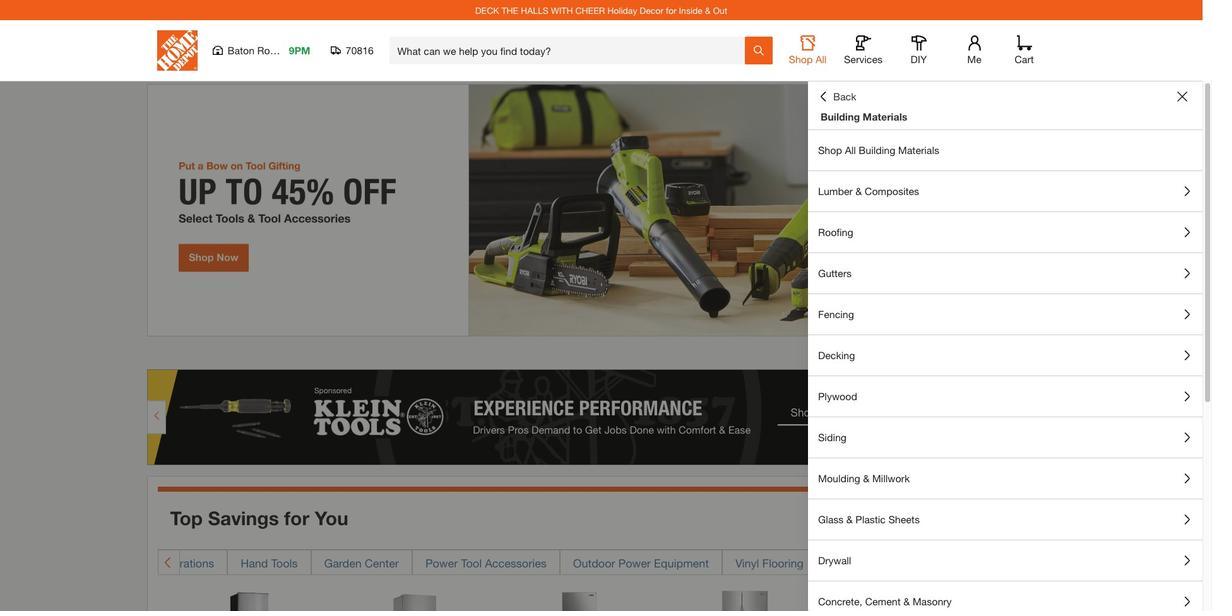 Task type: describe. For each thing, give the bounding box(es) containing it.
savings
[[208, 507, 279, 530]]

shop all
[[789, 53, 827, 65]]

services button
[[843, 35, 884, 66]]

sheets
[[889, 513, 920, 525]]

lumber & composites
[[819, 185, 920, 197]]

& for glass
[[847, 513, 853, 525]]

equipment
[[654, 556, 709, 570]]

menu containing shop all building materials
[[808, 130, 1203, 611]]

70816 button
[[331, 44, 374, 57]]

baton
[[228, 44, 255, 56]]

out
[[713, 5, 728, 15]]

decking button
[[808, 335, 1203, 376]]

me button
[[955, 35, 995, 66]]

roofing
[[819, 226, 854, 238]]

0 vertical spatial for
[[666, 5, 677, 15]]

composites
[[865, 185, 920, 197]]

glass
[[819, 513, 844, 525]]

power inside button
[[426, 556, 458, 570]]

deck the halls with cheer holiday decor for inside & out
[[475, 5, 728, 15]]

18.7 cu. ft. bottom freezer refrigerator in stainless steel image
[[367, 588, 462, 611]]

7.1 cu. ft. top freezer refrigerator in stainless steel look image
[[202, 588, 297, 611]]

materials inside "link"
[[899, 144, 940, 156]]

vinyl flooring button
[[722, 550, 817, 575]]

7.3 cu. ft. 2-door mini fridge in platinum steel with freezer image
[[532, 588, 627, 611]]

building inside "link"
[[859, 144, 896, 156]]

hand
[[241, 556, 268, 570]]

decor
[[640, 5, 664, 15]]

all for shop all building materials
[[845, 144, 856, 156]]

0 vertical spatial building
[[821, 111, 860, 123]]

shop all building materials
[[819, 144, 940, 156]]

plywood button
[[808, 376, 1203, 417]]

drywall
[[819, 555, 852, 567]]

outdoor
[[573, 556, 616, 570]]

cheer
[[576, 5, 605, 15]]

shop for shop all
[[789, 53, 813, 65]]

accessories
[[485, 556, 547, 570]]

plastic
[[856, 513, 886, 525]]

roofing button
[[808, 212, 1203, 253]]

deck
[[475, 5, 499, 15]]

shop all building materials link
[[808, 130, 1203, 171]]

diy button
[[899, 35, 939, 66]]

garden center
[[324, 556, 399, 570]]

vinyl
[[736, 556, 760, 570]]

cart
[[1015, 53, 1034, 65]]

cement
[[866, 596, 901, 608]]

moulding
[[819, 472, 861, 484]]

fencing button
[[808, 294, 1203, 335]]

holiday
[[608, 5, 638, 15]]

halls
[[521, 5, 549, 15]]

deck the halls with cheer holiday decor for inside & out link
[[475, 5, 728, 15]]

shop all button
[[788, 35, 828, 66]]

flooring
[[763, 556, 804, 570]]

& right cement
[[904, 596, 910, 608]]

moulding & millwork button
[[808, 459, 1203, 499]]

back button
[[819, 90, 857, 103]]

millwork
[[873, 472, 910, 484]]

diy
[[911, 53, 927, 65]]

gutters
[[819, 267, 852, 279]]

What can we help you find today? search field
[[398, 37, 744, 64]]

17.7 cu. ft. bottom freezer refrigerator in fingerprint resistant stainless steel, counter depth image
[[863, 588, 958, 611]]

9pm
[[289, 44, 310, 56]]

with
[[551, 5, 573, 15]]

tool storage button
[[817, 550, 908, 575]]

power tool accessories button
[[412, 550, 560, 575]]

lumber
[[819, 185, 853, 197]]

center
[[365, 556, 399, 570]]

plywood
[[819, 390, 858, 402]]

2 tool from the left
[[830, 556, 851, 570]]

decking
[[819, 349, 855, 361]]

hand tools
[[241, 556, 298, 570]]

the
[[502, 5, 519, 15]]



Task type: vqa. For each thing, say whether or not it's contained in the screenshot.
Shop in the menu
yes



Task type: locate. For each thing, give the bounding box(es) containing it.
1 horizontal spatial all
[[845, 144, 856, 156]]

fencing
[[819, 308, 854, 320]]

all
[[816, 53, 827, 65], [845, 144, 856, 156]]

power inside button
[[619, 556, 651, 570]]

building down "back" button
[[821, 111, 860, 123]]

inside
[[679, 5, 703, 15]]

& left out
[[705, 5, 711, 15]]

for left you
[[284, 507, 310, 530]]

christmas
[[98, 556, 150, 570]]

building materials
[[821, 111, 908, 123]]

all for shop all
[[816, 53, 827, 65]]

0 vertical spatial shop
[[789, 53, 813, 65]]

shop left services on the right of page
[[789, 53, 813, 65]]

cart link
[[1011, 35, 1039, 66]]

power tool accessories
[[426, 556, 547, 570]]

0 horizontal spatial tool
[[461, 556, 482, 570]]

rouge
[[257, 44, 287, 56]]

1 vertical spatial shop
[[819, 144, 843, 156]]

services
[[844, 53, 883, 65]]

materials up composites
[[899, 144, 940, 156]]

1 horizontal spatial tool
[[830, 556, 851, 570]]

top
[[170, 507, 203, 530]]

power right outdoor
[[619, 556, 651, 570]]

glass & plastic sheets button
[[808, 500, 1203, 540]]

outdoor power equipment
[[573, 556, 709, 570]]

tool left 'storage'
[[830, 556, 851, 570]]

power up 18.7 cu. ft. bottom freezer refrigerator in stainless steel image
[[426, 556, 458, 570]]

power
[[426, 556, 458, 570], [619, 556, 651, 570]]

top savings for you
[[170, 507, 349, 530]]

& for lumber
[[856, 185, 862, 197]]

1 vertical spatial for
[[284, 507, 310, 530]]

drawer close image
[[1178, 92, 1188, 102]]

outdoor power equipment button
[[560, 550, 722, 575]]

siding button
[[808, 417, 1203, 458]]

all inside the shop all button
[[816, 53, 827, 65]]

0 vertical spatial all
[[816, 53, 827, 65]]

1 vertical spatial all
[[845, 144, 856, 156]]

building down building materials
[[859, 144, 896, 156]]

1 horizontal spatial shop
[[819, 144, 843, 156]]

for left inside
[[666, 5, 677, 15]]

1 vertical spatial materials
[[899, 144, 940, 156]]

1 vertical spatial building
[[859, 144, 896, 156]]

gutters button
[[808, 253, 1203, 294]]

70816
[[346, 44, 374, 56]]

drywall button
[[808, 541, 1203, 581]]

you
[[315, 507, 349, 530]]

back arrow image
[[163, 556, 174, 569]]

back
[[834, 90, 857, 102]]

0 horizontal spatial all
[[816, 53, 827, 65]]

& right glass
[[847, 513, 853, 525]]

decorations
[[153, 556, 214, 570]]

all down building materials
[[845, 144, 856, 156]]

shop inside shop all building materials "link"
[[819, 144, 843, 156]]

0 horizontal spatial shop
[[789, 53, 813, 65]]

0 vertical spatial materials
[[863, 111, 908, 123]]

menu
[[808, 130, 1203, 611]]

1 tool from the left
[[461, 556, 482, 570]]

feedback link image
[[1196, 213, 1213, 282]]

concrete, cement & masonry button
[[808, 582, 1203, 611]]

glass & plastic sheets
[[819, 513, 920, 525]]

the home depot logo image
[[157, 30, 197, 71]]

img for put a bow on tool gifting up to 45% off select tools & tool accessories image
[[147, 84, 1056, 337]]

all up "back" button
[[816, 53, 827, 65]]

tool storage
[[830, 556, 894, 570]]

& left millwork
[[863, 472, 870, 484]]

garden
[[324, 556, 362, 570]]

materials up shop all building materials
[[863, 111, 908, 123]]

&
[[705, 5, 711, 15], [856, 185, 862, 197], [863, 472, 870, 484], [847, 513, 853, 525], [904, 596, 910, 608]]

shop up lumber
[[819, 144, 843, 156]]

1 horizontal spatial power
[[619, 556, 651, 570]]

storage
[[854, 556, 894, 570]]

1 horizontal spatial for
[[666, 5, 677, 15]]

& for moulding
[[863, 472, 870, 484]]

for
[[666, 5, 677, 15], [284, 507, 310, 530]]

36 in. 24.9 cu. ft. side by side refrigerator in fingerprint resistant stainless steel image
[[698, 588, 793, 611]]

shop
[[789, 53, 813, 65], [819, 144, 843, 156]]

tools
[[271, 556, 298, 570]]

christmas decorations
[[98, 556, 214, 570]]

concrete,
[[819, 596, 863, 608]]

me
[[968, 53, 982, 65]]

garden center button
[[311, 550, 412, 575]]

0 horizontal spatial power
[[426, 556, 458, 570]]

lumber & composites button
[[808, 171, 1203, 212]]

siding
[[819, 431, 847, 443]]

materials
[[863, 111, 908, 123], [899, 144, 940, 156]]

shop for shop all building materials
[[819, 144, 843, 156]]

christmas decorations button
[[85, 550, 227, 575]]

hand tools button
[[227, 550, 311, 575]]

moulding & millwork
[[819, 472, 910, 484]]

2 power from the left
[[619, 556, 651, 570]]

masonry
[[913, 596, 952, 608]]

0 horizontal spatial for
[[284, 507, 310, 530]]

building
[[821, 111, 860, 123], [859, 144, 896, 156]]

tool
[[461, 556, 482, 570], [830, 556, 851, 570]]

concrete, cement & masonry
[[819, 596, 952, 608]]

& inside "button"
[[847, 513, 853, 525]]

& right lumber
[[856, 185, 862, 197]]

baton rouge 9pm
[[228, 44, 310, 56]]

1 power from the left
[[426, 556, 458, 570]]

all inside shop all building materials "link"
[[845, 144, 856, 156]]

tool left accessories
[[461, 556, 482, 570]]

shop inside the shop all button
[[789, 53, 813, 65]]

vinyl flooring
[[736, 556, 804, 570]]



